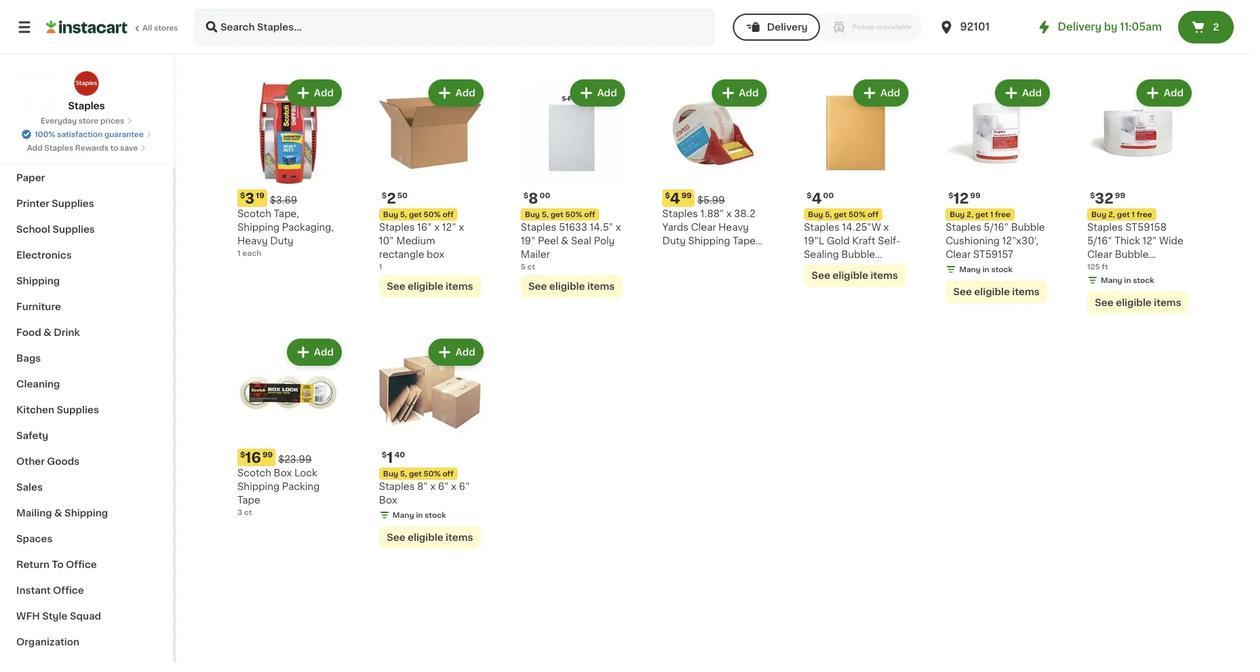 Task type: vqa. For each thing, say whether or not it's contained in the screenshot.
00 inside $ 4 00
yes



Task type: describe. For each thing, give the bounding box(es) containing it.
prices
[[100, 117, 124, 125]]

staples 51633 14.5" x 19" peel & seal poly mailer 5 ct
[[521, 223, 621, 271]]

bubble inside staples 14.25"w x 19"l gold kraft self- sealing bubble mailer
[[842, 250, 876, 259]]

16"
[[417, 223, 432, 232]]

12
[[954, 191, 969, 205]]

shipping up furniture at top left
[[16, 276, 60, 286]]

$16.99 original price: $23.99 element
[[238, 449, 339, 466]]

many for 1
[[393, 511, 414, 519]]

product group containing 32
[[1082, 77, 1195, 328]]

mailer for gold
[[804, 263, 834, 273]]

instant office
[[16, 586, 84, 595]]

satisfaction
[[57, 131, 103, 138]]

printer supplies
[[16, 199, 94, 208]]

printer supplies link
[[8, 191, 165, 216]]

lists link
[[8, 90, 165, 117]]

$4.99 original price: $5.99 element
[[663, 189, 764, 207]]

shipping inside the $ 16 99 $23.99 scotch box lock shipping packing tape 3 ct
[[238, 482, 280, 491]]

$ 4 00
[[807, 191, 834, 205]]

school supplies
[[16, 225, 95, 234]]

wfh style squad link
[[8, 603, 165, 629]]

buy for 8
[[525, 211, 540, 218]]

eligible for 1
[[408, 533, 444, 542]]

clear inside $ 4 99 $5.99 staples 1.88" x 38.2 yards clear heavy duty shipping tape roll
[[691, 223, 716, 232]]

50% for 8
[[566, 211, 583, 218]]

instacart logo image
[[46, 19, 128, 35]]

see for 12
[[954, 287, 972, 297]]

buy for 1
[[383, 470, 398, 477]]

store
[[79, 117, 99, 125]]

rewards
[[75, 144, 109, 152]]

box inside the $ 16 99 $23.99 scotch box lock shipping packing tape 3 ct
[[274, 468, 292, 478]]

x inside $ 4 99 $5.99 staples 1.88" x 38.2 yards clear heavy duty shipping tape roll
[[727, 209, 732, 219]]

medium
[[397, 236, 435, 246]]

save
[[120, 144, 138, 152]]

staples inside $ 4 99 $5.99 staples 1.88" x 38.2 yards clear heavy duty shipping tape roll
[[663, 209, 698, 219]]

lists
[[38, 99, 61, 109]]

items for 32
[[1154, 298, 1182, 307]]

paper link
[[8, 165, 165, 191]]

buy for 2
[[383, 211, 398, 218]]

all stores link
[[46, 8, 179, 46]]

8"
[[417, 482, 428, 491]]

get for 8
[[551, 211, 564, 218]]

duty inside $ 4 99 $5.99 staples 1.88" x 38.2 yards clear heavy duty shipping tape roll
[[663, 236, 686, 246]]

other goods link
[[8, 449, 165, 474]]

add button for 2
[[430, 81, 482, 105]]

& for drink
[[43, 328, 51, 337]]

1 inside staples 16" x 12" x 10" medium rectangle box 1
[[379, 263, 382, 271]]

supplies for kitchen supplies
[[57, 405, 99, 415]]

sales link
[[8, 474, 165, 500]]

100%
[[35, 131, 55, 138]]

product group containing 1
[[374, 336, 486, 563]]

buy 5, get 50% off for 1
[[383, 470, 454, 477]]

buy 5, get 50% off for 4
[[808, 211, 879, 218]]

5, for 8
[[542, 211, 549, 218]]

$23.99
[[278, 455, 312, 464]]

see for 4
[[812, 271, 831, 280]]

tape inside $ 4 99 $5.99 staples 1.88" x 38.2 yards clear heavy duty shipping tape roll
[[733, 236, 756, 246]]

add button for 12
[[997, 81, 1049, 105]]

40
[[395, 451, 405, 458]]

food & drink
[[16, 328, 80, 337]]

Search field
[[195, 10, 714, 45]]

items for 4
[[871, 271, 899, 280]]

wfh
[[16, 611, 40, 621]]

staples 16" x 12" x 10" medium rectangle box 1
[[379, 223, 464, 271]]

38.2
[[735, 209, 756, 219]]

in for 12
[[983, 266, 990, 273]]

self-
[[878, 236, 901, 246]]

product group containing 2
[[374, 77, 486, 328]]

paper
[[16, 173, 45, 183]]

items for 12
[[1013, 287, 1040, 297]]

5/16" inside staples 5/16" bubble cushioning 12"x30', clear st59157
[[984, 223, 1009, 232]]

99 for 16
[[263, 451, 273, 458]]

sales
[[16, 483, 43, 492]]

see eligible items button for 32
[[1088, 291, 1190, 314]]

buy it again link
[[8, 63, 165, 90]]

1 vertical spatial many in stock
[[1101, 277, 1155, 284]]

eligible for 12
[[975, 287, 1010, 297]]

get for 32
[[1118, 211, 1131, 218]]

delivery for delivery by 11:05am
[[1058, 22, 1102, 32]]

00 for 8
[[540, 192, 551, 199]]

staples 8" x 6" x 6" box
[[379, 482, 470, 505]]

$ 4 99 $5.99 staples 1.88" x 38.2 yards clear heavy duty shipping tape roll
[[663, 191, 756, 259]]

4 for $ 4 99 $5.99 staples 1.88" x 38.2 yards clear heavy duty shipping tape roll
[[670, 191, 680, 205]]

0 vertical spatial office
[[16, 147, 47, 157]]

$ for 8
[[524, 192, 529, 199]]

see for 2
[[387, 282, 406, 291]]

add inside add staples rewards to save link
[[27, 144, 43, 152]]

roll
[[663, 250, 681, 259]]

staples for staples 16" x 12" x 10" medium rectangle box 1
[[379, 223, 415, 232]]

add button for 1
[[430, 340, 482, 364]]

ct for 51633
[[528, 263, 536, 271]]

get for 12
[[976, 211, 989, 218]]

safety
[[16, 431, 48, 440]]

2 6" from the left
[[459, 482, 470, 491]]

wide
[[1160, 236, 1184, 246]]

19
[[256, 192, 265, 199]]

00 for 4
[[824, 192, 834, 199]]

$ for 4
[[807, 192, 812, 199]]

clear inside staples st59158 5/16" thick 12" wide clear bubble cushioning
[[1088, 250, 1113, 259]]

ft
[[1102, 263, 1109, 271]]

it
[[60, 72, 66, 81]]

printer
[[16, 199, 49, 208]]

product group containing 8
[[516, 77, 628, 328]]

tape inside the $ 16 99 $23.99 scotch box lock shipping packing tape 3 ct
[[238, 495, 260, 505]]

1 vertical spatial office
[[66, 560, 97, 569]]

food
[[16, 328, 41, 337]]

add button for 8
[[572, 81, 624, 105]]

buy for 32
[[1092, 211, 1107, 218]]

x inside staples 14.25"w x 19"l gold kraft self- sealing bubble mailer
[[884, 223, 889, 232]]

get for 4
[[834, 211, 847, 218]]

tape,
[[274, 209, 299, 219]]

items for 2
[[446, 282, 473, 291]]

packaging,
[[282, 223, 334, 232]]

gold
[[827, 236, 850, 246]]

see eligible items for 12
[[954, 287, 1040, 297]]

many in stock for 12
[[960, 266, 1013, 273]]

thick
[[1115, 236, 1141, 246]]

$ for 12
[[949, 192, 954, 199]]

see eligible items button for 12
[[946, 280, 1048, 303]]

office supplies link
[[8, 139, 165, 165]]

other
[[16, 457, 45, 466]]

to
[[110, 144, 118, 152]]

staples for staples 5/16" bubble cushioning 12"x30', clear st59157
[[946, 223, 982, 232]]

heavy inside scotch tape, shipping packaging, heavy duty 1 each
[[238, 236, 268, 246]]

$3.19 original price: $3.69 element
[[238, 189, 339, 207]]

many for 12
[[960, 266, 981, 273]]

$3.69
[[270, 196, 297, 205]]

1 left 40
[[387, 450, 393, 465]]

$ inside $ 4 99 $5.99 staples 1.88" x 38.2 yards clear heavy duty shipping tape roll
[[665, 192, 670, 199]]

spaces link
[[8, 526, 165, 552]]

staples for staples
[[68, 101, 105, 111]]

12"x30',
[[1003, 236, 1039, 246]]

items for 1
[[446, 533, 473, 542]]

shipping inside $ 4 99 $5.99 staples 1.88" x 38.2 yards clear heavy duty shipping tape roll
[[689, 236, 731, 246]]

wfh style squad
[[16, 611, 101, 621]]

staples 5/16" bubble cushioning 12"x30', clear st59157
[[946, 223, 1045, 259]]

mailing & shipping link
[[8, 500, 165, 526]]

food & drink link
[[8, 320, 165, 345]]

eligible for 4
[[833, 271, 869, 280]]

50% for 4
[[849, 211, 866, 218]]

scotch inside scotch tape, shipping packaging, heavy duty 1 each
[[238, 209, 271, 219]]

$ 12 99
[[949, 191, 981, 205]]

everyday store prices link
[[41, 115, 133, 126]]

100% satisfaction guarantee
[[35, 131, 144, 138]]

stock for 1
[[425, 511, 446, 519]]

return
[[16, 560, 50, 569]]

shipping link
[[8, 268, 165, 294]]

see eligible items button for 2
[[379, 275, 481, 298]]

see eligible items for 32
[[1096, 298, 1182, 307]]

$ for 32
[[1091, 192, 1096, 199]]

bubble inside staples 5/16" bubble cushioning 12"x30', clear st59157
[[1012, 223, 1045, 232]]

bags link
[[8, 345, 165, 371]]

staples st59158 5/16" thick 12" wide clear bubble cushioning
[[1088, 223, 1184, 273]]

staples logo image
[[74, 71, 99, 96]]

see eligible items for 1
[[387, 533, 473, 542]]

in for 1
[[416, 511, 423, 519]]

92101 button
[[939, 8, 1020, 46]]

cushioning inside staples 5/16" bubble cushioning 12"x30', clear st59157
[[946, 236, 1000, 246]]

32
[[1096, 191, 1114, 205]]

1 vertical spatial many
[[1101, 277, 1123, 284]]

box
[[427, 250, 445, 259]]

x inside the staples 51633 14.5" x 19" peel & seal poly mailer 5 ct
[[616, 223, 621, 232]]

$ 3 19
[[240, 191, 265, 205]]

14.25"w
[[843, 223, 882, 232]]

16
[[245, 450, 261, 465]]

buy left it
[[38, 72, 57, 81]]

instant
[[16, 586, 51, 595]]

delivery button
[[733, 14, 820, 41]]



Task type: locate. For each thing, give the bounding box(es) containing it.
eligible for 8
[[550, 282, 585, 291]]

12" right 16"
[[442, 223, 456, 232]]

mailing & shipping
[[16, 508, 108, 518]]

2, for 12
[[967, 211, 974, 218]]

1 horizontal spatial &
[[54, 508, 62, 518]]

2 2, from the left
[[1109, 211, 1116, 218]]

service type group
[[733, 14, 923, 41]]

$ left 50
[[382, 192, 387, 199]]

4 up the 19"l
[[812, 191, 822, 205]]

1 horizontal spatial 3
[[245, 191, 255, 205]]

drink
[[54, 328, 80, 337]]

shipping down 16
[[238, 482, 280, 491]]

2 horizontal spatial stock
[[1133, 277, 1155, 284]]

2 vertical spatial many in stock
[[393, 511, 446, 519]]

50% for 2
[[424, 211, 441, 218]]

buy down 8
[[525, 211, 540, 218]]

mailer inside the staples 51633 14.5" x 19" peel & seal poly mailer 5 ct
[[521, 250, 550, 259]]

2 vertical spatial stock
[[425, 511, 446, 519]]

heavy inside $ 4 99 $5.99 staples 1.88" x 38.2 yards clear heavy duty shipping tape roll
[[719, 223, 749, 232]]

50% up 8"
[[424, 470, 441, 477]]

1 vertical spatial stock
[[1133, 277, 1155, 284]]

school supplies link
[[8, 216, 165, 242]]

clear inside staples 5/16" bubble cushioning 12"x30', clear st59157
[[946, 250, 971, 259]]

0 horizontal spatial in
[[416, 511, 423, 519]]

1 horizontal spatial mailer
[[804, 263, 834, 273]]

buy 2, get 1 free for 32
[[1092, 211, 1153, 218]]

1 free from the left
[[996, 211, 1011, 218]]

00 up gold
[[824, 192, 834, 199]]

$ 8 00
[[524, 191, 551, 205]]

staples inside staples 16" x 12" x 10" medium rectangle box 1
[[379, 223, 415, 232]]

125
[[1088, 263, 1101, 271]]

staples up everyday store prices link
[[68, 101, 105, 111]]

1 horizontal spatial cushioning
[[1088, 263, 1142, 273]]

add
[[314, 88, 334, 98], [456, 88, 476, 98], [597, 88, 617, 98], [739, 88, 759, 98], [881, 88, 901, 98], [1023, 88, 1042, 98], [1164, 88, 1184, 98], [27, 144, 43, 152], [314, 348, 334, 357], [456, 348, 476, 357]]

1 horizontal spatial buy 2, get 1 free
[[1092, 211, 1153, 218]]

0 vertical spatial many in stock
[[960, 266, 1013, 273]]

to
[[52, 560, 64, 569]]

mailer for 19"
[[521, 250, 550, 259]]

off for 4
[[868, 211, 879, 218]]

bubble inside staples st59158 5/16" thick 12" wide clear bubble cushioning
[[1115, 250, 1149, 259]]

1 horizontal spatial 6"
[[459, 482, 470, 491]]

0 horizontal spatial 3
[[238, 509, 242, 516]]

ct inside the staples 51633 14.5" x 19" peel & seal poly mailer 5 ct
[[528, 263, 536, 271]]

1 up st59158
[[1132, 211, 1136, 218]]

$ for 2
[[382, 192, 387, 199]]

99 for 32
[[1116, 192, 1126, 199]]

0 vertical spatial &
[[561, 236, 569, 246]]

$ inside $ 3 19
[[240, 192, 245, 199]]

1 vertical spatial &
[[43, 328, 51, 337]]

see down staples 5/16" bubble cushioning 12"x30', clear st59157
[[954, 287, 972, 297]]

0 vertical spatial box
[[274, 468, 292, 478]]

12" down st59158
[[1143, 236, 1157, 246]]

12" inside staples 16" x 12" x 10" medium rectangle box 1
[[442, 223, 456, 232]]

99 for 12
[[971, 192, 981, 199]]

1 horizontal spatial in
[[983, 266, 990, 273]]

items
[[871, 271, 899, 280], [446, 282, 473, 291], [588, 282, 615, 291], [1013, 287, 1040, 297], [1154, 298, 1182, 307], [446, 533, 473, 542]]

1 vertical spatial mailer
[[804, 263, 834, 273]]

return to office link
[[8, 552, 165, 578]]

in
[[983, 266, 990, 273], [1125, 277, 1132, 284], [416, 511, 423, 519]]

off up staples 16" x 12" x 10" medium rectangle box 1
[[443, 211, 454, 218]]

1 vertical spatial heavy
[[238, 236, 268, 246]]

0 horizontal spatial many in stock
[[393, 511, 446, 519]]

0 vertical spatial in
[[983, 266, 990, 273]]

cushioning inside staples st59158 5/16" thick 12" wide clear bubble cushioning
[[1088, 263, 1142, 273]]

buy 5, get 50% off for 2
[[383, 211, 454, 218]]

peel
[[538, 236, 559, 246]]

0 horizontal spatial 4
[[670, 191, 680, 205]]

0 horizontal spatial stock
[[425, 511, 446, 519]]

buy down $ 1 40 at bottom
[[383, 470, 398, 477]]

0 horizontal spatial 2,
[[967, 211, 974, 218]]

1 inside scotch tape, shipping packaging, heavy duty 1 each
[[238, 249, 241, 257]]

rectangle
[[379, 250, 424, 259]]

0 horizontal spatial 12"
[[442, 223, 456, 232]]

4 for $ 4 00
[[812, 191, 822, 205]]

scotch tape, shipping packaging, heavy duty 1 each
[[238, 209, 334, 257]]

duty
[[270, 236, 294, 246], [663, 236, 686, 246]]

eligible for 2
[[408, 282, 444, 291]]

buy 5, get 50% off
[[383, 211, 454, 218], [525, 211, 596, 218], [808, 211, 879, 218], [383, 470, 454, 477]]

1 horizontal spatial bubble
[[1012, 223, 1045, 232]]

1 vertical spatial tape
[[238, 495, 260, 505]]

99 right 16
[[263, 451, 273, 458]]

supplies for office supplies
[[50, 147, 92, 157]]

many down ft
[[1101, 277, 1123, 284]]

see eligible items button down st59157
[[946, 280, 1048, 303]]

see eligible items down ft
[[1096, 298, 1182, 307]]

50% up 16"
[[424, 211, 441, 218]]

00
[[540, 192, 551, 199], [824, 192, 834, 199]]

00 inside $ 8 00
[[540, 192, 551, 199]]

0 vertical spatial 2
[[1214, 22, 1220, 32]]

$ left $23.99
[[240, 451, 245, 458]]

2 horizontal spatial bubble
[[1115, 250, 1149, 259]]

19"l
[[804, 236, 825, 246]]

see eligible items button down ft
[[1088, 291, 1190, 314]]

12" inside staples st59158 5/16" thick 12" wide clear bubble cushioning
[[1143, 236, 1157, 246]]

eligible down st59157
[[975, 287, 1010, 297]]

yards
[[663, 223, 689, 232]]

5/16" inside staples st59158 5/16" thick 12" wide clear bubble cushioning
[[1088, 236, 1113, 246]]

0 horizontal spatial box
[[274, 468, 292, 478]]

items down st59157
[[1013, 287, 1040, 297]]

see eligible items for 4
[[812, 271, 899, 280]]

99 inside $ 32 99
[[1116, 192, 1126, 199]]

$ left 40
[[382, 451, 387, 458]]

staples for staples 8" x 6" x 6" box
[[379, 482, 415, 491]]

cushioning
[[946, 236, 1000, 246], [1088, 263, 1142, 273]]

2 horizontal spatial &
[[561, 236, 569, 246]]

items down staples 8" x 6" x 6" box
[[446, 533, 473, 542]]

x
[[727, 209, 732, 219], [434, 223, 440, 232], [459, 223, 464, 232], [616, 223, 621, 232], [884, 223, 889, 232], [430, 482, 436, 491], [451, 482, 457, 491]]

1 vertical spatial 2
[[387, 191, 396, 205]]

1 horizontal spatial free
[[1137, 211, 1153, 218]]

1 horizontal spatial many in stock
[[960, 266, 1013, 273]]

51633
[[559, 223, 588, 232]]

$ inside $ 12 99
[[949, 192, 954, 199]]

1 duty from the left
[[270, 236, 294, 246]]

off
[[443, 211, 454, 218], [584, 211, 596, 218], [868, 211, 879, 218], [443, 470, 454, 477]]

2 scotch from the top
[[238, 468, 271, 478]]

scotch down $ 3 19
[[238, 209, 271, 219]]

lock
[[294, 468, 317, 478]]

see for 32
[[1096, 298, 1114, 307]]

0 vertical spatial tape
[[733, 236, 756, 246]]

buy down 12 at the top right of page
[[950, 211, 965, 218]]

many in stock down ft
[[1101, 277, 1155, 284]]

supplies inside school supplies link
[[53, 225, 95, 234]]

free for 32
[[1137, 211, 1153, 218]]

in down staples 8" x 6" x 6" box
[[416, 511, 423, 519]]

1 vertical spatial ct
[[244, 509, 252, 516]]

shop link
[[8, 36, 165, 63]]

get for 2
[[409, 211, 422, 218]]

mailer down sealing
[[804, 263, 834, 273]]

shipping down 1.88"
[[689, 236, 731, 246]]

tape down 38.2
[[733, 236, 756, 246]]

5/16" up st59157
[[984, 223, 1009, 232]]

0 horizontal spatial mailer
[[521, 250, 550, 259]]

office supplies
[[16, 147, 92, 157]]

off up staples 8" x 6" x 6" box
[[443, 470, 454, 477]]

each
[[243, 249, 261, 257]]

see for 1
[[387, 533, 406, 542]]

staples inside staples 14.25"w x 19"l gold kraft self- sealing bubble mailer
[[804, 223, 840, 232]]

2 vertical spatial office
[[53, 586, 84, 595]]

$ for 1
[[382, 451, 387, 458]]

0 horizontal spatial 00
[[540, 192, 551, 199]]

by
[[1105, 22, 1118, 32]]

2 00 from the left
[[824, 192, 834, 199]]

staples inside the staples 51633 14.5" x 19" peel & seal poly mailer 5 ct
[[521, 223, 557, 232]]

heavy down 38.2
[[719, 223, 749, 232]]

12"
[[442, 223, 456, 232], [1143, 236, 1157, 246]]

2 inside product group
[[387, 191, 396, 205]]

4 inside $ 4 99 $5.99 staples 1.88" x 38.2 yards clear heavy duty shipping tape roll
[[670, 191, 680, 205]]

$ up 19"
[[524, 192, 529, 199]]

3 inside the $ 16 99 $23.99 scotch box lock shipping packing tape 3 ct
[[238, 509, 242, 516]]

squad
[[70, 611, 101, 621]]

delivery
[[1058, 22, 1102, 32], [767, 22, 808, 32]]

many down st59157
[[960, 266, 981, 273]]

add button for 32
[[1139, 81, 1191, 105]]

furniture link
[[8, 294, 165, 320]]

2 vertical spatial many
[[393, 511, 414, 519]]

1 horizontal spatial box
[[379, 495, 397, 505]]

2, for 32
[[1109, 211, 1116, 218]]

staples for staples 14.25"w x 19"l gold kraft self- sealing bubble mailer
[[804, 223, 840, 232]]

supplies for school supplies
[[53, 225, 95, 234]]

box inside staples 8" x 6" x 6" box
[[379, 495, 397, 505]]

0 horizontal spatial cushioning
[[946, 236, 1000, 246]]

again
[[69, 72, 95, 81]]

eligible down box
[[408, 282, 444, 291]]

1 horizontal spatial 2,
[[1109, 211, 1116, 218]]

0 horizontal spatial heavy
[[238, 236, 268, 246]]

off for 1
[[443, 470, 454, 477]]

free up st59158
[[1137, 211, 1153, 218]]

1 left the each
[[238, 249, 241, 257]]

1 vertical spatial 3
[[238, 509, 242, 516]]

shipping
[[238, 223, 280, 232], [689, 236, 731, 246], [16, 276, 60, 286], [238, 482, 280, 491], [65, 508, 108, 518]]

92101
[[961, 22, 990, 32]]

1 horizontal spatial 00
[[824, 192, 834, 199]]

staples for staples st59158 5/16" thick 12" wide clear bubble cushioning
[[1088, 223, 1124, 232]]

1 scotch from the top
[[238, 209, 271, 219]]

0 horizontal spatial buy 2, get 1 free
[[950, 211, 1011, 218]]

buy for 4
[[808, 211, 824, 218]]

eligible for 32
[[1116, 298, 1152, 307]]

staples down the 100%
[[44, 144, 73, 152]]

box down $ 1 40 at bottom
[[379, 495, 397, 505]]

kitchen supplies link
[[8, 397, 165, 423]]

get up the 51633
[[551, 211, 564, 218]]

organization link
[[8, 629, 165, 655]]

100% satisfaction guarantee button
[[21, 126, 152, 140]]

0 horizontal spatial tape
[[238, 495, 260, 505]]

50% for 1
[[424, 470, 441, 477]]

& right "mailing"
[[54, 508, 62, 518]]

2 horizontal spatial many
[[1101, 277, 1123, 284]]

see eligible items down staples 8" x 6" x 6" box
[[387, 533, 473, 542]]

0 horizontal spatial duty
[[270, 236, 294, 246]]

0 vertical spatial scotch
[[238, 209, 271, 219]]

buy 2, get 1 free for 12
[[950, 211, 1011, 218]]

staples for staples 51633 14.5" x 19" peel & seal poly mailer 5 ct
[[521, 223, 557, 232]]

0 horizontal spatial 6"
[[438, 482, 449, 491]]

product group containing 3
[[232, 77, 345, 328]]

125 ft
[[1088, 263, 1109, 271]]

0 vertical spatial many
[[960, 266, 981, 273]]

1 horizontal spatial 5/16"
[[1088, 236, 1113, 246]]

shipping up the each
[[238, 223, 280, 232]]

5, for 2
[[400, 211, 407, 218]]

supplies down cleaning link
[[57, 405, 99, 415]]

5, for 4
[[825, 211, 832, 218]]

1 horizontal spatial heavy
[[719, 223, 749, 232]]

eligible down staples st59158 5/16" thick 12" wide clear bubble cushioning
[[1116, 298, 1152, 307]]

everyday store prices
[[41, 117, 124, 125]]

0 horizontal spatial bubble
[[842, 250, 876, 259]]

0 horizontal spatial &
[[43, 328, 51, 337]]

1 up staples 5/16" bubble cushioning 12"x30', clear st59157
[[991, 211, 994, 218]]

school
[[16, 225, 50, 234]]

style
[[42, 611, 68, 621]]

supplies down satisfaction
[[50, 147, 92, 157]]

duty inside scotch tape, shipping packaging, heavy duty 1 each
[[270, 236, 294, 246]]

1 horizontal spatial tape
[[733, 236, 756, 246]]

99 right 32
[[1116, 192, 1126, 199]]

stock down staples 8" x 6" x 6" box
[[425, 511, 446, 519]]

1 horizontal spatial ct
[[528, 263, 536, 271]]

office down the 100%
[[16, 147, 47, 157]]

2 free from the left
[[1137, 211, 1153, 218]]

0 horizontal spatial ct
[[244, 509, 252, 516]]

$ inside $ 2 50
[[382, 192, 387, 199]]

None search field
[[194, 8, 716, 46]]

supplies for printer supplies
[[52, 199, 94, 208]]

off for 2
[[443, 211, 454, 218]]

staples inside staples st59158 5/16" thick 12" wide clear bubble cushioning
[[1088, 223, 1124, 232]]

2, down $ 32 99
[[1109, 211, 1116, 218]]

free up staples 5/16" bubble cushioning 12"x30', clear st59157
[[996, 211, 1011, 218]]

see eligible items down st59157
[[954, 287, 1040, 297]]

staples up peel at the top of the page
[[521, 223, 557, 232]]

2 inside button
[[1214, 22, 1220, 32]]

office up wfh style squad
[[53, 586, 84, 595]]

sealing
[[804, 250, 839, 259]]

scotch inside the $ 16 99 $23.99 scotch box lock shipping packing tape 3 ct
[[238, 468, 271, 478]]

staples inside staples 8" x 6" x 6" box
[[379, 482, 415, 491]]

get up 14.25"w on the right top of page
[[834, 211, 847, 218]]

stock down st59157
[[992, 266, 1013, 273]]

staples down $ 12 99
[[946, 223, 982, 232]]

1 horizontal spatial stock
[[992, 266, 1013, 273]]

see down staples 8" x 6" x 6" box
[[387, 533, 406, 542]]

0 vertical spatial 12"
[[442, 223, 456, 232]]

see eligible items down the staples 51633 14.5" x 19" peel & seal poly mailer 5 ct
[[529, 282, 615, 291]]

tape down 16
[[238, 495, 260, 505]]

seal
[[571, 236, 592, 246]]

& inside the staples 51633 14.5" x 19" peel & seal poly mailer 5 ct
[[561, 236, 569, 246]]

see eligible items button for 1
[[379, 526, 481, 549]]

safety link
[[8, 423, 165, 449]]

2 horizontal spatial in
[[1125, 277, 1132, 284]]

supplies inside office supplies link
[[50, 147, 92, 157]]

buy 2, get 1 free down $ 32 99
[[1092, 211, 1153, 218]]

free for 12
[[996, 211, 1011, 218]]

0 vertical spatial stock
[[992, 266, 1013, 273]]

cushioning up st59157
[[946, 236, 1000, 246]]

50
[[397, 192, 408, 199]]

spaces
[[16, 534, 53, 544]]

staples up the 19"l
[[804, 223, 840, 232]]

cleaning
[[16, 379, 60, 389]]

1 vertical spatial cushioning
[[1088, 263, 1142, 273]]

00 inside $ 4 00
[[824, 192, 834, 199]]

clear
[[691, 223, 716, 232], [946, 250, 971, 259], [1088, 250, 1113, 259]]

electronics
[[16, 250, 72, 260]]

eligible down staples 8" x 6" x 6" box
[[408, 533, 444, 542]]

bubble up 12"x30',
[[1012, 223, 1045, 232]]

99 for 4
[[682, 192, 692, 199]]

bubble down kraft
[[842, 250, 876, 259]]

8
[[529, 191, 539, 205]]

many in stock for 1
[[393, 511, 446, 519]]

goods
[[47, 457, 80, 466]]

1 2, from the left
[[967, 211, 974, 218]]

2 duty from the left
[[663, 236, 686, 246]]

delivery inside button
[[767, 22, 808, 32]]

1 horizontal spatial 12"
[[1143, 236, 1157, 246]]

buy 5, get 50% off for 8
[[525, 211, 596, 218]]

2 horizontal spatial clear
[[1088, 250, 1113, 259]]

buy for 12
[[950, 211, 965, 218]]

kraft
[[853, 236, 876, 246]]

tape
[[733, 236, 756, 246], [238, 495, 260, 505]]

get for 1
[[409, 470, 422, 477]]

0 horizontal spatial 5/16"
[[984, 223, 1009, 232]]

1 horizontal spatial many
[[960, 266, 981, 273]]

5, down $ 4 00
[[825, 211, 832, 218]]

0 vertical spatial heavy
[[719, 223, 749, 232]]

packing
[[282, 482, 320, 491]]

see down sealing
[[812, 271, 831, 280]]

2 horizontal spatial many in stock
[[1101, 277, 1155, 284]]

1 horizontal spatial 4
[[812, 191, 822, 205]]

1 buy 2, get 1 free from the left
[[950, 211, 1011, 218]]

99 inside $ 12 99
[[971, 192, 981, 199]]

stock for 12
[[992, 266, 1013, 273]]

0 horizontal spatial 2
[[387, 191, 396, 205]]

poly
[[594, 236, 615, 246]]

1 00 from the left
[[540, 192, 551, 199]]

1 vertical spatial 12"
[[1143, 236, 1157, 246]]

product group containing 16
[[232, 336, 345, 563]]

ct inside the $ 16 99 $23.99 scotch box lock shipping packing tape 3 ct
[[244, 509, 252, 516]]

bubble
[[1012, 223, 1045, 232], [842, 250, 876, 259], [1115, 250, 1149, 259]]

product group containing 12
[[941, 77, 1053, 328]]

see eligible items button for 4
[[804, 264, 906, 287]]

see eligible items button down kraft
[[804, 264, 906, 287]]

st59158
[[1126, 223, 1167, 232]]

staples left 8"
[[379, 482, 415, 491]]

1 horizontal spatial duty
[[663, 236, 686, 246]]

2, down $ 12 99
[[967, 211, 974, 218]]

& for shipping
[[54, 508, 62, 518]]

$ up staples st59158 5/16" thick 12" wide clear bubble cushioning
[[1091, 192, 1096, 199]]

$ for scotch box lock shipping packing tape
[[240, 451, 245, 458]]

2 buy 2, get 1 free from the left
[[1092, 211, 1153, 218]]

delivery for delivery
[[767, 22, 808, 32]]

1 4 from the left
[[670, 191, 680, 205]]

1 vertical spatial scotch
[[238, 468, 271, 478]]

$ inside $ 8 00
[[524, 192, 529, 199]]

supplies up school supplies link
[[52, 199, 94, 208]]

items for 8
[[588, 282, 615, 291]]

00 right 8
[[540, 192, 551, 199]]

19"
[[521, 236, 536, 246]]

1 vertical spatial box
[[379, 495, 397, 505]]

$ inside $ 1 40
[[382, 451, 387, 458]]

buy it again
[[38, 72, 95, 81]]

staples
[[68, 101, 105, 111], [44, 144, 73, 152], [663, 209, 698, 219], [379, 223, 415, 232], [521, 223, 557, 232], [804, 223, 840, 232], [946, 223, 982, 232], [1088, 223, 1124, 232], [379, 482, 415, 491]]

product group
[[232, 77, 345, 328], [374, 77, 486, 328], [516, 77, 628, 328], [657, 77, 770, 328], [799, 77, 912, 328], [941, 77, 1053, 328], [1082, 77, 1195, 328], [232, 336, 345, 563], [374, 336, 486, 563]]

free
[[996, 211, 1011, 218], [1137, 211, 1153, 218]]

heavy up the each
[[238, 236, 268, 246]]

1 vertical spatial 5/16"
[[1088, 236, 1113, 246]]

add button for 4
[[855, 81, 908, 105]]

buy 5, get 50% off up 16"
[[383, 211, 454, 218]]

2 button
[[1179, 11, 1234, 43]]

mailer down 19"
[[521, 250, 550, 259]]

off for 8
[[584, 211, 596, 218]]

$ inside $ 32 99
[[1091, 192, 1096, 199]]

& down the 51633
[[561, 236, 569, 246]]

shipping inside scotch tape, shipping packaging, heavy duty 1 each
[[238, 223, 280, 232]]

0 horizontal spatial many
[[393, 511, 414, 519]]

see eligible items button
[[804, 264, 906, 287], [379, 275, 481, 298], [521, 275, 623, 298], [946, 280, 1048, 303], [1088, 291, 1190, 314], [379, 526, 481, 549]]

ct
[[528, 263, 536, 271], [244, 509, 252, 516]]

ct down 16
[[244, 509, 252, 516]]

5, for 1
[[400, 470, 407, 477]]

guarantee
[[104, 131, 144, 138]]

shipping up spaces link
[[65, 508, 108, 518]]

5, down $ 8 00
[[542, 211, 549, 218]]

99 inside the $ 16 99 $23.99 scotch box lock shipping packing tape 3 ct
[[263, 451, 273, 458]]

see eligible items button down the staples 51633 14.5" x 19" peel & seal poly mailer 5 ct
[[521, 275, 623, 298]]

supplies inside "kitchen supplies" link
[[57, 405, 99, 415]]

$ inside the $ 16 99 $23.99 scotch box lock shipping packing tape 3 ct
[[240, 451, 245, 458]]

$ for 3
[[240, 192, 245, 199]]

see down 19"
[[529, 282, 547, 291]]

buy 5, get 50% off up 8"
[[383, 470, 454, 477]]

buy 2, get 1 free down $ 12 99
[[950, 211, 1011, 218]]

$ inside $ 4 00
[[807, 192, 812, 199]]

0 vertical spatial 3
[[245, 191, 255, 205]]

0 horizontal spatial delivery
[[767, 22, 808, 32]]

clear down 1.88"
[[691, 223, 716, 232]]

stock
[[992, 266, 1013, 273], [1133, 277, 1155, 284], [425, 511, 446, 519]]

off up 14.5"
[[584, 211, 596, 218]]

0 horizontal spatial free
[[996, 211, 1011, 218]]

& right the food
[[43, 328, 51, 337]]

99 inside $ 4 99 $5.99 staples 1.88" x 38.2 yards clear heavy duty shipping tape roll
[[682, 192, 692, 199]]

staples inside staples 5/16" bubble cushioning 12"x30', clear st59157
[[946, 223, 982, 232]]

1 vertical spatial in
[[1125, 277, 1132, 284]]

5
[[521, 263, 526, 271]]

0 vertical spatial 5/16"
[[984, 223, 1009, 232]]

see eligible items
[[812, 271, 899, 280], [387, 282, 473, 291], [529, 282, 615, 291], [954, 287, 1040, 297], [1096, 298, 1182, 307], [387, 533, 473, 542]]

$ 2 50
[[382, 191, 408, 205]]

0 vertical spatial mailer
[[521, 250, 550, 259]]

staples link
[[68, 71, 105, 113]]

0 horizontal spatial clear
[[691, 223, 716, 232]]

1 6" from the left
[[438, 482, 449, 491]]

stock down staples st59158 5/16" thick 12" wide clear bubble cushioning
[[1133, 277, 1155, 284]]

see
[[812, 271, 831, 280], [387, 282, 406, 291], [529, 282, 547, 291], [954, 287, 972, 297], [1096, 298, 1114, 307], [387, 533, 406, 542]]

items down wide
[[1154, 298, 1182, 307]]

buy down 32
[[1092, 211, 1107, 218]]

see eligible items button for 8
[[521, 275, 623, 298]]

4 up "yards"
[[670, 191, 680, 205]]

1 horizontal spatial delivery
[[1058, 22, 1102, 32]]

see eligible items for 2
[[387, 282, 473, 291]]

2 4 from the left
[[812, 191, 822, 205]]

99
[[682, 192, 692, 199], [971, 192, 981, 199], [1116, 192, 1126, 199], [263, 451, 273, 458]]

2 vertical spatial in
[[416, 511, 423, 519]]

supplies inside printer supplies link
[[52, 199, 94, 208]]

everyday
[[41, 117, 77, 125]]

0 vertical spatial cushioning
[[946, 236, 1000, 246]]

furniture
[[16, 302, 61, 311]]

staples up thick
[[1088, 223, 1124, 232]]

0 vertical spatial ct
[[528, 263, 536, 271]]

2,
[[967, 211, 974, 218], [1109, 211, 1116, 218]]

box
[[274, 468, 292, 478], [379, 495, 397, 505]]

ct right 5
[[528, 263, 536, 271]]

mailer inside staples 14.25"w x 19"l gold kraft self- sealing bubble mailer
[[804, 263, 834, 273]]

stores
[[154, 24, 178, 32]]

1 horizontal spatial 2
[[1214, 22, 1220, 32]]

organization
[[16, 637, 79, 647]]

2 vertical spatial &
[[54, 508, 62, 518]]

1 horizontal spatial clear
[[946, 250, 971, 259]]

ct for 16
[[244, 509, 252, 516]]



